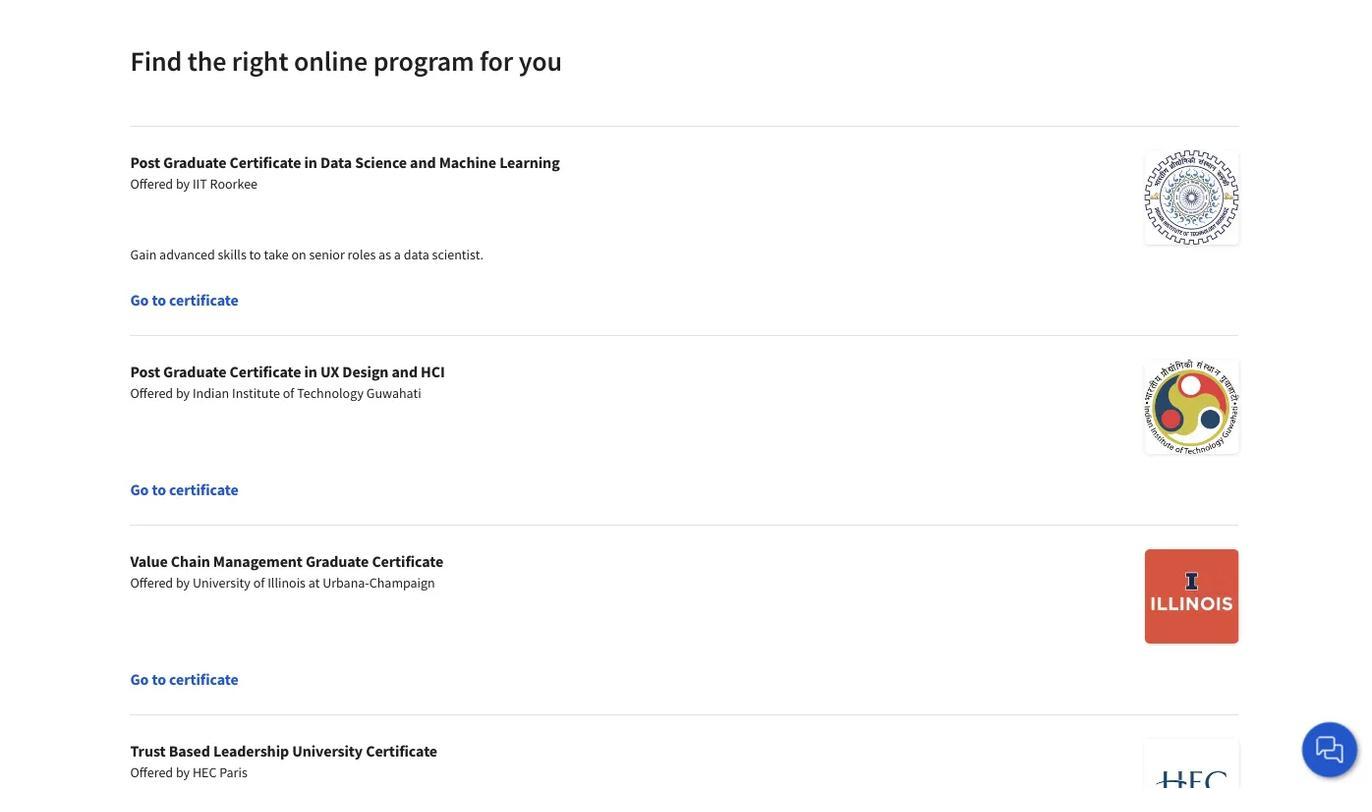 Task type: locate. For each thing, give the bounding box(es) containing it.
go up the trust
[[130, 670, 149, 689]]

and inside post graduate certificate in data science and machine learning offered by iit roorkee
[[410, 152, 436, 172]]

university down the chain
[[193, 574, 251, 592]]

go up value
[[130, 480, 149, 500]]

data
[[404, 246, 430, 264]]

hec
[[193, 764, 217, 782]]

certificate
[[230, 152, 301, 172], [230, 362, 301, 382], [372, 552, 444, 571], [366, 742, 438, 761]]

0 vertical spatial graduate
[[163, 152, 227, 172]]

3 by from the top
[[176, 574, 190, 592]]

university of illinois at urbana-champaign image
[[1146, 550, 1240, 644]]

to left take
[[249, 246, 261, 264]]

go down gain
[[130, 290, 149, 310]]

offered left indian
[[130, 385, 173, 402]]

post
[[130, 152, 160, 172], [130, 362, 160, 382]]

and up guwahati at the left of page
[[392, 362, 418, 382]]

1 in from the top
[[304, 152, 317, 172]]

2 post from the top
[[130, 362, 160, 382]]

a
[[394, 246, 401, 264]]

1 post from the top
[[130, 152, 160, 172]]

graduate up "iit"
[[163, 152, 227, 172]]

2 vertical spatial go
[[130, 670, 149, 689]]

go to certificate
[[130, 290, 239, 310], [130, 480, 239, 500], [130, 670, 239, 689]]

go for post
[[130, 480, 149, 500]]

2 vertical spatial go to certificate
[[130, 670, 239, 689]]

1 by from the top
[[176, 175, 190, 193]]

certificate for chain
[[169, 670, 239, 689]]

university right leadership
[[292, 742, 363, 761]]

by left "iit"
[[176, 175, 190, 193]]

in left ux
[[304, 362, 317, 382]]

you
[[519, 44, 563, 78]]

offered
[[130, 175, 173, 193], [130, 385, 173, 402], [130, 574, 173, 592], [130, 764, 173, 782]]

ux
[[321, 362, 340, 382]]

certificate inside post graduate certificate in ux design and hci offered by indian institute of technology guwahati
[[230, 362, 301, 382]]

by
[[176, 175, 190, 193], [176, 385, 190, 402], [176, 574, 190, 592], [176, 764, 190, 782]]

2 offered from the top
[[130, 385, 173, 402]]

of
[[283, 385, 294, 402], [253, 574, 265, 592]]

4 by from the top
[[176, 764, 190, 782]]

go to certificate for graduate
[[130, 480, 239, 500]]

graduate for post graduate certificate in ux design and hci
[[163, 362, 227, 382]]

to up value
[[152, 480, 166, 500]]

1 horizontal spatial university
[[292, 742, 363, 761]]

of inside post graduate certificate in ux design and hci offered by indian institute of technology guwahati
[[283, 385, 294, 402]]

0 vertical spatial in
[[304, 152, 317, 172]]

certificate inside post graduate certificate in data science and machine learning offered by iit roorkee
[[230, 152, 301, 172]]

in inside post graduate certificate in data science and machine learning offered by iit roorkee
[[304, 152, 317, 172]]

offered inside post graduate certificate in ux design and hci offered by indian institute of technology guwahati
[[130, 385, 173, 402]]

3 go from the top
[[130, 670, 149, 689]]

0 vertical spatial certificate
[[169, 290, 239, 310]]

indian institute of technology guwahati image
[[1145, 360, 1240, 454]]

and inside post graduate certificate in ux design and hci offered by indian institute of technology guwahati
[[392, 362, 418, 382]]

university inside value chain management graduate certificate offered by university of illinois at urbana-champaign
[[193, 574, 251, 592]]

1 horizontal spatial of
[[283, 385, 294, 402]]

institute
[[232, 385, 280, 402]]

3 offered from the top
[[130, 574, 173, 592]]

go to certificate for chain
[[130, 670, 239, 689]]

post graduate certificate in ux design and hci offered by indian institute of technology guwahati
[[130, 362, 445, 402]]

certificate up based
[[169, 670, 239, 689]]

0 vertical spatial go
[[130, 290, 149, 310]]

in left data at the left of the page
[[304, 152, 317, 172]]

in
[[304, 152, 317, 172], [304, 362, 317, 382]]

graduate inside post graduate certificate in data science and machine learning offered by iit roorkee
[[163, 152, 227, 172]]

0 vertical spatial go to certificate
[[130, 290, 239, 310]]

science
[[355, 152, 407, 172]]

1 vertical spatial certificate
[[169, 480, 239, 500]]

2 certificate from the top
[[169, 480, 239, 500]]

graduate
[[163, 152, 227, 172], [163, 362, 227, 382], [306, 552, 369, 571]]

scientist.
[[432, 246, 484, 264]]

3 go to certificate from the top
[[130, 670, 239, 689]]

roorkee
[[210, 175, 258, 193]]

2 vertical spatial graduate
[[306, 552, 369, 571]]

certificate inside value chain management graduate certificate offered by university of illinois at urbana-champaign
[[372, 552, 444, 571]]

go to certificate down advanced
[[130, 290, 239, 310]]

university
[[193, 574, 251, 592], [292, 742, 363, 761]]

go
[[130, 290, 149, 310], [130, 480, 149, 500], [130, 670, 149, 689]]

of right institute
[[283, 385, 294, 402]]

0 horizontal spatial university
[[193, 574, 251, 592]]

4 offered from the top
[[130, 764, 173, 782]]

certificate down advanced
[[169, 290, 239, 310]]

leadership
[[213, 742, 289, 761]]

design
[[343, 362, 389, 382]]

0 horizontal spatial of
[[253, 574, 265, 592]]

1 vertical spatial go
[[130, 480, 149, 500]]

2 go to certificate from the top
[[130, 480, 239, 500]]

offered down the trust
[[130, 764, 173, 782]]

offered left "iit"
[[130, 175, 173, 193]]

0 vertical spatial university
[[193, 574, 251, 592]]

1 vertical spatial university
[[292, 742, 363, 761]]

skills
[[218, 246, 247, 264]]

certificate inside the trust based leadership university certificate offered by hec paris
[[366, 742, 438, 761]]

certificate up the chain
[[169, 480, 239, 500]]

gain advanced skills to take on senior roles as a data scientist.
[[130, 246, 484, 264]]

2 by from the top
[[176, 385, 190, 402]]

by left indian
[[176, 385, 190, 402]]

of down management
[[253, 574, 265, 592]]

and for machine
[[410, 152, 436, 172]]

3 certificate from the top
[[169, 670, 239, 689]]

and right science
[[410, 152, 436, 172]]

1 vertical spatial in
[[304, 362, 317, 382]]

2 go from the top
[[130, 480, 149, 500]]

find the right online program for you
[[130, 44, 563, 78]]

offered down value
[[130, 574, 173, 592]]

iit
[[193, 175, 207, 193]]

1 vertical spatial of
[[253, 574, 265, 592]]

post inside post graduate certificate in ux design and hci offered by indian institute of technology guwahati
[[130, 362, 160, 382]]

certificate
[[169, 290, 239, 310], [169, 480, 239, 500], [169, 670, 239, 689]]

0 vertical spatial post
[[130, 152, 160, 172]]

learning
[[500, 152, 560, 172]]

graduate inside post graduate certificate in ux design and hci offered by indian institute of technology guwahati
[[163, 362, 227, 382]]

iit roorkee image
[[1145, 150, 1240, 245]]

0 vertical spatial of
[[283, 385, 294, 402]]

by down the chain
[[176, 574, 190, 592]]

0 vertical spatial and
[[410, 152, 436, 172]]

post inside post graduate certificate in data science and machine learning offered by iit roorkee
[[130, 152, 160, 172]]

trust based leadership university certificate offered by hec paris
[[130, 742, 438, 782]]

1 go from the top
[[130, 290, 149, 310]]

and for hci
[[392, 362, 418, 382]]

graduate up urbana-
[[306, 552, 369, 571]]

1 vertical spatial go to certificate
[[130, 480, 239, 500]]

go to certificate up based
[[130, 670, 239, 689]]

2 in from the top
[[304, 362, 317, 382]]

by inside post graduate certificate in data science and machine learning offered by iit roorkee
[[176, 175, 190, 193]]

1 vertical spatial graduate
[[163, 362, 227, 382]]

to
[[249, 246, 261, 264], [152, 290, 166, 310], [152, 480, 166, 500], [152, 670, 166, 689]]

1 vertical spatial and
[[392, 362, 418, 382]]

2 vertical spatial certificate
[[169, 670, 239, 689]]

based
[[169, 742, 210, 761]]

university inside the trust based leadership university certificate offered by hec paris
[[292, 742, 363, 761]]

in inside post graduate certificate in ux design and hci offered by indian institute of technology guwahati
[[304, 362, 317, 382]]

1 offered from the top
[[130, 175, 173, 193]]

paris
[[220, 764, 248, 782]]

of inside value chain management graduate certificate offered by university of illinois at urbana-champaign
[[253, 574, 265, 592]]

offered inside the trust based leadership university certificate offered by hec paris
[[130, 764, 173, 782]]

and
[[410, 152, 436, 172], [392, 362, 418, 382]]

by left hec
[[176, 764, 190, 782]]

graduate up indian
[[163, 362, 227, 382]]

go to certificate up the chain
[[130, 480, 239, 500]]

gain
[[130, 246, 157, 264]]

1 vertical spatial post
[[130, 362, 160, 382]]

post for post graduate certificate in data science and machine learning
[[130, 152, 160, 172]]

offered inside post graduate certificate in data science and machine learning offered by iit roorkee
[[130, 175, 173, 193]]



Task type: vqa. For each thing, say whether or not it's contained in the screenshot.
top video
no



Task type: describe. For each thing, give the bounding box(es) containing it.
take
[[264, 246, 289, 264]]

graduate inside value chain management graduate certificate offered by university of illinois at urbana-champaign
[[306, 552, 369, 571]]

trust
[[130, 742, 166, 761]]

by inside the trust based leadership university certificate offered by hec paris
[[176, 764, 190, 782]]

to down gain
[[152, 290, 166, 310]]

to up the trust
[[152, 670, 166, 689]]

indian
[[193, 385, 229, 402]]

value chain management graduate certificate offered by university of illinois at urbana-champaign
[[130, 552, 444, 592]]

champaign
[[370, 574, 435, 592]]

offered inside value chain management graduate certificate offered by university of illinois at urbana-champaign
[[130, 574, 173, 592]]

technology
[[297, 385, 364, 402]]

roles
[[348, 246, 376, 264]]

1 certificate from the top
[[169, 290, 239, 310]]

hci
[[421, 362, 445, 382]]

at
[[309, 574, 320, 592]]

program
[[373, 44, 475, 78]]

machine
[[439, 152, 497, 172]]

by inside value chain management graduate certificate offered by university of illinois at urbana-champaign
[[176, 574, 190, 592]]

senior
[[309, 246, 345, 264]]

find
[[130, 44, 182, 78]]

illinois
[[268, 574, 306, 592]]

advanced
[[159, 246, 215, 264]]

in for ux
[[304, 362, 317, 382]]

go for value
[[130, 670, 149, 689]]

data
[[321, 152, 352, 172]]

right
[[232, 44, 289, 78]]

as
[[379, 246, 391, 264]]

urbana-
[[323, 574, 370, 592]]

post for post graduate certificate in ux design and hci
[[130, 362, 160, 382]]

the
[[188, 44, 227, 78]]

1 go to certificate from the top
[[130, 290, 239, 310]]

for
[[480, 44, 514, 78]]

on
[[291, 246, 306, 264]]

certificate for graduate
[[169, 480, 239, 500]]

by inside post graduate certificate in ux design and hci offered by indian institute of technology guwahati
[[176, 385, 190, 402]]

online
[[294, 44, 368, 78]]

guwahati
[[367, 385, 422, 402]]

chat with us image
[[1315, 735, 1346, 766]]

chain
[[171, 552, 210, 571]]

hec paris image
[[1145, 740, 1240, 790]]

value
[[130, 552, 168, 571]]

post graduate certificate in data science and machine learning offered by iit roorkee
[[130, 152, 560, 193]]

in for data
[[304, 152, 317, 172]]

management
[[213, 552, 303, 571]]

graduate for post graduate certificate in data science and machine learning
[[163, 152, 227, 172]]



